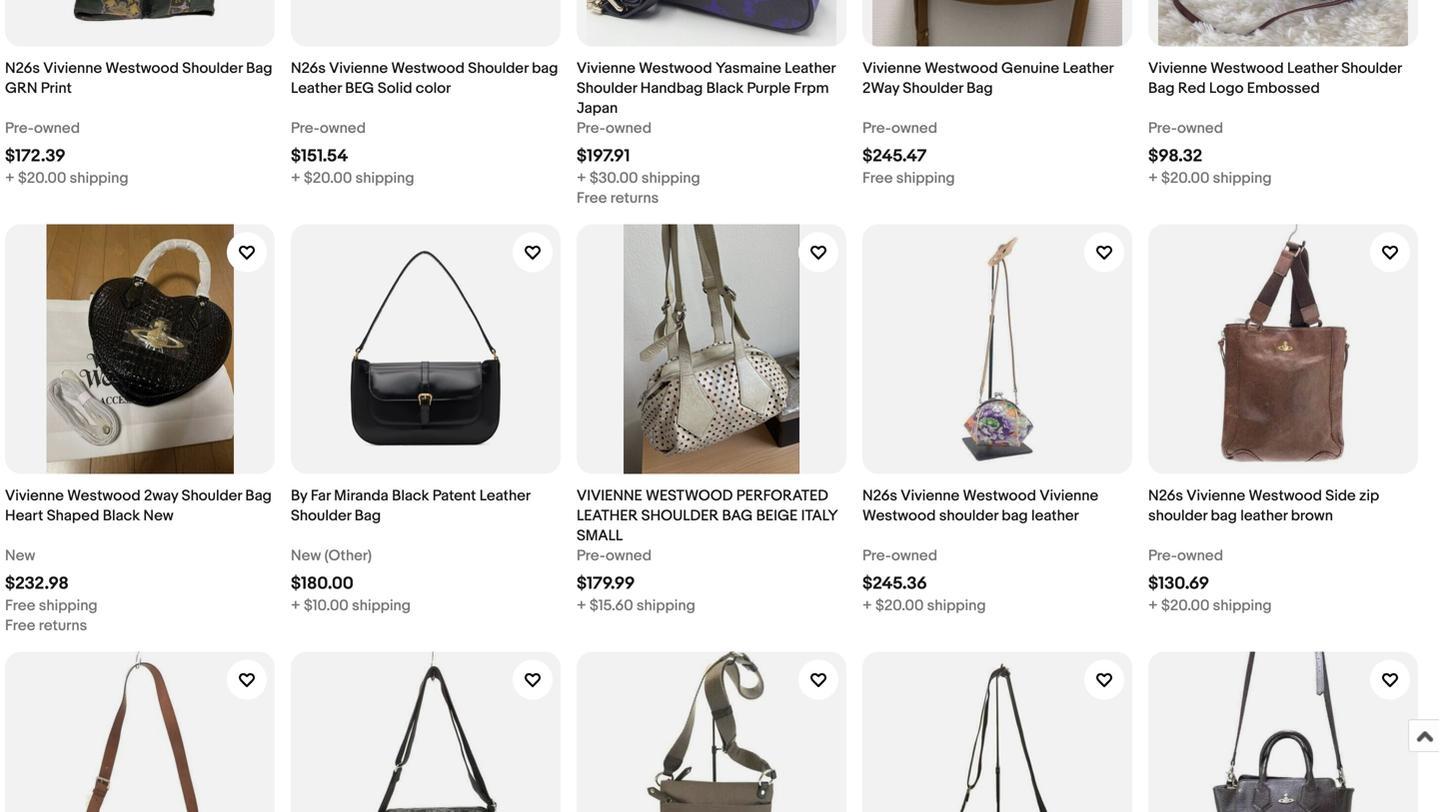 Task type: describe. For each thing, give the bounding box(es) containing it.
$98.32
[[1148, 146, 1203, 167]]

+ for $172.39
[[5, 169, 15, 187]]

vivienne westwood 2way shoulder bag heart shaped black new
[[5, 487, 272, 525]]

+ for $98.32
[[1148, 169, 1158, 187]]

new for free
[[5, 547, 35, 565]]

leather inside the vivienne westwood yasmaine leather shoulder handbag black purple frpm japan pre-owned $197.91 + $30.00 shipping free returns
[[785, 59, 836, 77]]

owned for $151.54
[[320, 119, 366, 137]]

$20.00 for $130.69
[[1161, 597, 1210, 615]]

vivienne inside vivienne westwood leather shoulder bag red logo embossed
[[1148, 59, 1207, 77]]

owned inside vivienne westwood perforated leather shoulder bag beige italy small pre-owned $179.99 + $15.60 shipping
[[606, 547, 652, 565]]

$232.98
[[5, 574, 69, 595]]

patent
[[433, 487, 476, 505]]

leather inside n26s vivienne westwood shoulder bag leather beg solid color
[[291, 79, 342, 97]]

n26s for $172.39
[[5, 59, 40, 77]]

westwood inside n26s vivienne westwood shoulder bag grn print
[[105, 59, 179, 77]]

+ $20.00 shipping text field for $245.36
[[863, 596, 986, 616]]

black inside the vivienne westwood yasmaine leather shoulder handbag black purple frpm japan pre-owned $197.91 + $30.00 shipping free returns
[[706, 79, 744, 97]]

owned for $98.32
[[1177, 119, 1223, 137]]

New text field
[[5, 546, 35, 566]]

+ for $245.36
[[863, 597, 872, 615]]

italy
[[801, 507, 838, 525]]

$130.69
[[1148, 574, 1209, 595]]

westwood inside n26s vivienne westwood shoulder bag leather beg solid color
[[391, 59, 465, 77]]

+ $15.60 shipping text field
[[577, 596, 696, 616]]

2way
[[144, 487, 178, 505]]

brown
[[1291, 507, 1333, 525]]

vivienne westwood genuine leather 2way shoulder bag
[[863, 59, 1114, 97]]

returns inside the vivienne westwood yasmaine leather shoulder handbag black purple frpm japan pre-owned $197.91 + $30.00 shipping free returns
[[610, 189, 659, 207]]

print
[[41, 79, 72, 97]]

2way
[[863, 79, 900, 97]]

shipping inside vivienne westwood perforated leather shoulder bag beige italy small pre-owned $179.99 + $15.60 shipping
[[637, 597, 696, 615]]

n26s for $151.54
[[291, 59, 326, 77]]

free inside pre-owned $245.47 free shipping
[[863, 169, 893, 187]]

owned for $172.39
[[34, 119, 80, 137]]

n26s vivienne westwood side zip shoulder bag leather brown
[[1148, 487, 1380, 525]]

pre-owned $151.54 + $20.00 shipping
[[291, 119, 414, 187]]

miranda
[[334, 487, 389, 505]]

vivienne westwood yasmaine leather shoulder handbag black purple frpm japan pre-owned $197.91 + $30.00 shipping free returns
[[577, 59, 836, 207]]

$245.36
[[863, 574, 927, 595]]

$197.91 text field
[[577, 146, 630, 167]]

shoulder inside n26s vivienne westwood shoulder bag leather beg solid color
[[468, 59, 528, 77]]

solid
[[378, 79, 412, 97]]

$179.99
[[577, 574, 635, 595]]

black inside by far miranda black patent leather shoulder bag
[[392, 487, 429, 505]]

+ inside the vivienne westwood yasmaine leather shoulder handbag black purple frpm japan pre-owned $197.91 + $30.00 shipping free returns
[[577, 169, 586, 187]]

pre-owned text field for $130.69
[[1148, 546, 1223, 566]]

westwood inside vivienne westwood 2way shoulder bag heart shaped black new
[[67, 487, 141, 505]]

embossed
[[1247, 79, 1320, 97]]

bag for $98.32
[[1148, 79, 1175, 97]]

pre- for $172.39
[[5, 119, 34, 137]]

$10.00
[[304, 597, 349, 615]]

$245.47
[[863, 146, 927, 167]]

frpm
[[794, 79, 829, 97]]

shipping inside pre-owned $130.69 + $20.00 shipping
[[1213, 597, 1272, 615]]

leather inside vivienne westwood genuine leather 2way shoulder bag
[[1063, 59, 1114, 77]]

shoulder inside vivienne westwood genuine leather 2way shoulder bag
[[903, 79, 963, 97]]

shaped
[[47, 507, 99, 525]]

owned for $130.69
[[1177, 547, 1223, 565]]

by far miranda black patent leather shoulder bag
[[291, 487, 530, 525]]

genuine
[[1002, 59, 1059, 77]]

heart
[[5, 507, 43, 525]]

free down $232.98 text box
[[5, 597, 35, 615]]

+ $30.00 shipping text field
[[577, 168, 700, 188]]

pre-owned $130.69 + $20.00 shipping
[[1148, 547, 1272, 615]]

$20.00 for $98.32
[[1161, 169, 1210, 187]]

pre-owned text field for $197.91
[[577, 118, 652, 138]]

Free returns text field
[[5, 616, 87, 636]]

$130.69 text field
[[1148, 574, 1209, 595]]

pre- inside the vivienne westwood yasmaine leather shoulder handbag black purple frpm japan pre-owned $197.91 + $30.00 shipping free returns
[[577, 119, 606, 137]]

shoulder inside vivienne westwood 2way shoulder bag heart shaped black new
[[182, 487, 242, 505]]

logo
[[1209, 79, 1244, 97]]

vivienne inside n26s vivienne westwood shoulder bag leather beg solid color
[[329, 59, 388, 77]]

vivienne inside vivienne westwood 2way shoulder bag heart shaped black new
[[5, 487, 64, 505]]

shoulder inside n26s vivienne westwood shoulder bag grn print
[[182, 59, 243, 77]]

leather for $245.36
[[1032, 507, 1079, 525]]

$20.00 for $172.39
[[18, 169, 66, 187]]

$151.54 text field
[[291, 146, 348, 167]]

handbag
[[640, 79, 703, 97]]

new $232.98 free shipping free returns
[[5, 547, 98, 635]]

pre-owned $245.36 + $20.00 shipping
[[863, 547, 986, 615]]

shipping inside pre-owned $98.32 + $20.00 shipping
[[1213, 169, 1272, 187]]

n26s for $245.36
[[863, 487, 898, 505]]

$15.60
[[590, 597, 633, 615]]

n26s vivienne westwood vivienne westwood shoulder bag leather
[[863, 487, 1099, 525]]

shipping inside new $232.98 free shipping free returns
[[39, 597, 98, 615]]

Free returns text field
[[577, 188, 659, 208]]

vivienne westwood leather shoulder bag red logo embossed
[[1148, 59, 1402, 97]]

pre-owned text field for $245.47
[[863, 118, 938, 138]]

pre- for $245.47
[[863, 119, 892, 137]]

bag inside vivienne westwood genuine leather 2way shoulder bag
[[967, 79, 993, 97]]

$245.47 text field
[[863, 146, 927, 167]]

$245.36 text field
[[863, 574, 927, 595]]

$232.98 text field
[[5, 574, 69, 595]]

free down free shipping text box
[[5, 617, 35, 635]]

zip
[[1359, 487, 1380, 505]]

vivienne inside n26s vivienne westwood shoulder bag grn print
[[43, 59, 102, 77]]

$151.54
[[291, 146, 348, 167]]

+ $10.00 shipping text field
[[291, 596, 411, 616]]

shipping inside pre-owned $245.36 + $20.00 shipping
[[927, 597, 986, 615]]

+ for $130.69
[[1148, 597, 1158, 615]]

pre- for $245.36
[[863, 547, 892, 565]]

purple
[[747, 79, 791, 97]]

vivienne inside vivienne westwood genuine leather 2way shoulder bag
[[863, 59, 921, 77]]

shoulder inside vivienne westwood leather shoulder bag red logo embossed
[[1342, 59, 1402, 77]]



Task type: vqa. For each thing, say whether or not it's contained in the screenshot.
now corresponding to Bid
no



Task type: locate. For each thing, give the bounding box(es) containing it.
pre- inside pre-owned $245.36 + $20.00 shipping
[[863, 547, 892, 565]]

1 horizontal spatial + $20.00 shipping text field
[[1148, 168, 1272, 188]]

owned inside pre-owned $245.47 free shipping
[[892, 119, 938, 137]]

1 shoulder from the left
[[939, 507, 998, 525]]

small
[[577, 527, 623, 545]]

shoulder for $130.69
[[1148, 507, 1208, 525]]

pre-owned text field for $172.39
[[5, 118, 80, 138]]

shoulder inside n26s vivienne westwood side zip shoulder bag leather brown
[[1148, 507, 1208, 525]]

+ $20.00 shipping text field
[[291, 168, 414, 188], [1148, 168, 1272, 188]]

new
[[143, 507, 174, 525], [5, 547, 35, 565], [291, 547, 321, 565]]

$98.32 text field
[[1148, 146, 1203, 167]]

bag inside the n26s vivienne westwood vivienne westwood shoulder bag leather
[[1002, 507, 1028, 525]]

owned up $98.32 text box
[[1177, 119, 1223, 137]]

pre- up $130.69
[[1148, 547, 1177, 565]]

n26s vivienne westwood shoulder bag leather beg solid color
[[291, 59, 558, 97]]

+ inside pre-owned $245.36 + $20.00 shipping
[[863, 597, 872, 615]]

pre- up $245.36
[[863, 547, 892, 565]]

westwood inside vivienne westwood genuine leather 2way shoulder bag
[[925, 59, 998, 77]]

pre- down small
[[577, 547, 606, 565]]

+ inside the pre-owned $151.54 + $20.00 shipping
[[291, 169, 301, 187]]

$180.00
[[291, 574, 354, 595]]

new inside new (other) $180.00 + $10.00 shipping
[[291, 547, 321, 565]]

pre-owned text field down japan
[[577, 118, 652, 138]]

+ left $15.60
[[577, 597, 586, 615]]

owned inside pre-owned $130.69 + $20.00 shipping
[[1177, 547, 1223, 565]]

+ down $245.36
[[863, 597, 872, 615]]

shipping inside the vivienne westwood yasmaine leather shoulder handbag black purple frpm japan pre-owned $197.91 + $30.00 shipping free returns
[[642, 169, 700, 187]]

leather
[[1032, 507, 1079, 525], [1241, 507, 1288, 525]]

Free shipping text field
[[863, 168, 955, 188]]

$180.00 text field
[[291, 574, 354, 595]]

$20.00 down $151.54 text box
[[304, 169, 352, 187]]

pre- down japan
[[577, 119, 606, 137]]

shoulder
[[182, 59, 243, 77], [468, 59, 528, 77], [1342, 59, 1402, 77], [577, 79, 637, 97], [903, 79, 963, 97], [182, 487, 242, 505], [291, 507, 351, 525]]

free down $245.47 text box
[[863, 169, 893, 187]]

free
[[863, 169, 893, 187], [577, 189, 607, 207], [5, 597, 35, 615], [5, 617, 35, 635]]

0 horizontal spatial + $20.00 shipping text field
[[5, 168, 129, 188]]

westwood inside n26s vivienne westwood side zip shoulder bag leather brown
[[1249, 487, 1322, 505]]

2 shoulder from the left
[[1148, 507, 1208, 525]]

leather up frpm
[[785, 59, 836, 77]]

1 horizontal spatial pre-owned text field
[[577, 546, 652, 566]]

beg
[[345, 79, 374, 97]]

owned up $130.69
[[1177, 547, 1223, 565]]

yasmaine
[[716, 59, 781, 77]]

leather inside the n26s vivienne westwood vivienne westwood shoulder bag leather
[[1032, 507, 1079, 525]]

shoulder for $245.36
[[939, 507, 998, 525]]

pre-owned $98.32 + $20.00 shipping
[[1148, 119, 1272, 187]]

black inside vivienne westwood 2way shoulder bag heart shaped black new
[[103, 507, 140, 525]]

0 vertical spatial returns
[[610, 189, 659, 207]]

grn
[[5, 79, 37, 97]]

$179.99 text field
[[577, 574, 635, 595]]

$20.00 down $245.36
[[876, 597, 924, 615]]

$172.39
[[5, 146, 66, 167]]

pre- inside pre-owned $98.32 + $20.00 shipping
[[1148, 119, 1177, 137]]

+ left $10.00
[[291, 597, 301, 615]]

shoulder inside the n26s vivienne westwood vivienne westwood shoulder bag leather
[[939, 507, 998, 525]]

shoulder inside by far miranda black patent leather shoulder bag
[[291, 507, 351, 525]]

0 horizontal spatial + $20.00 shipping text field
[[291, 168, 414, 188]]

pre- inside pre-owned $245.47 free shipping
[[863, 119, 892, 137]]

Free shipping text field
[[5, 596, 98, 616]]

+ $20.00 shipping text field for $98.32
[[1148, 168, 1272, 188]]

+ for $180.00
[[291, 597, 301, 615]]

pre- up $172.39 text box
[[5, 119, 34, 137]]

vivienne
[[577, 487, 642, 505]]

westwood
[[646, 487, 733, 505]]

n26s inside n26s vivienne westwood side zip shoulder bag leather brown
[[1148, 487, 1183, 505]]

bag inside vivienne westwood leather shoulder bag red logo embossed
[[1148, 79, 1175, 97]]

owned
[[34, 119, 80, 137], [320, 119, 366, 137], [606, 119, 652, 137], [892, 119, 938, 137], [1177, 119, 1223, 137], [606, 547, 652, 565], [892, 547, 938, 565], [1177, 547, 1223, 565]]

black left patent
[[392, 487, 429, 505]]

0 vertical spatial black
[[706, 79, 744, 97]]

free down $30.00
[[577, 189, 607, 207]]

returns inside new $232.98 free shipping free returns
[[39, 617, 87, 635]]

new (other) $180.00 + $10.00 shipping
[[291, 547, 411, 615]]

+ down $151.54 text box
[[291, 169, 301, 187]]

pre- inside the pre-owned $151.54 + $20.00 shipping
[[291, 119, 320, 137]]

pre-owned text field for $98.32
[[1148, 118, 1223, 138]]

0 horizontal spatial bag
[[532, 59, 558, 77]]

1 horizontal spatial shoulder
[[1148, 507, 1208, 525]]

bag for $130.69
[[1211, 507, 1237, 525]]

new up $180.00
[[291, 547, 321, 565]]

+ down $130.69
[[1148, 597, 1158, 615]]

+ inside new (other) $180.00 + $10.00 shipping
[[291, 597, 301, 615]]

pre- for $130.69
[[1148, 547, 1177, 565]]

owned up $172.39 text box
[[34, 119, 80, 137]]

$20.00 down $130.69
[[1161, 597, 1210, 615]]

$197.91
[[577, 146, 630, 167]]

westwood inside the vivienne westwood yasmaine leather shoulder handbag black purple frpm japan pre-owned $197.91 + $30.00 shipping free returns
[[639, 59, 712, 77]]

westwood
[[105, 59, 179, 77], [391, 59, 465, 77], [639, 59, 712, 77], [925, 59, 998, 77], [1211, 59, 1284, 77], [67, 487, 141, 505], [963, 487, 1036, 505], [1249, 487, 1322, 505], [863, 507, 936, 525]]

shipping inside the pre-owned $151.54 + $20.00 shipping
[[356, 169, 414, 187]]

bag for $245.36
[[1002, 507, 1028, 525]]

n26s up "$151.54"
[[291, 59, 326, 77]]

bag
[[532, 59, 558, 77], [1002, 507, 1028, 525], [1211, 507, 1237, 525]]

n26s for $130.69
[[1148, 487, 1183, 505]]

$20.00 down the $172.39
[[18, 169, 66, 187]]

beige
[[756, 507, 798, 525]]

westwood inside vivienne westwood leather shoulder bag red logo embossed
[[1211, 59, 1284, 77]]

pre- up $98.32 text box
[[1148, 119, 1177, 137]]

+ $20.00 shipping text field down "$151.54"
[[291, 168, 414, 188]]

$20.00 inside the pre-owned $172.39 + $20.00 shipping
[[18, 169, 66, 187]]

n26s
[[5, 59, 40, 77], [291, 59, 326, 77], [863, 487, 898, 505], [1148, 487, 1183, 505]]

pre-
[[5, 119, 34, 137], [291, 119, 320, 137], [577, 119, 606, 137], [863, 119, 892, 137], [1148, 119, 1177, 137], [577, 547, 606, 565], [863, 547, 892, 565], [1148, 547, 1177, 565]]

+ down $197.91 'text field'
[[577, 169, 586, 187]]

$20.00 inside pre-owned $98.32 + $20.00 shipping
[[1161, 169, 1210, 187]]

$20.00
[[18, 169, 66, 187], [304, 169, 352, 187], [1161, 169, 1210, 187], [876, 597, 924, 615], [1161, 597, 1210, 615]]

+ $20.00 shipping text field
[[5, 168, 129, 188], [863, 596, 986, 616], [1148, 596, 1272, 616]]

owned up "$151.54"
[[320, 119, 366, 137]]

leather left the beg
[[291, 79, 342, 97]]

n26s up $130.69
[[1148, 487, 1183, 505]]

0 horizontal spatial pre-owned text field
[[291, 118, 366, 138]]

0 horizontal spatial shoulder
[[939, 507, 998, 525]]

pre-owned text field for $179.99
[[577, 546, 652, 566]]

owned inside pre-owned $98.32 + $20.00 shipping
[[1177, 119, 1223, 137]]

bag for $172.39
[[246, 59, 272, 77]]

$30.00
[[590, 169, 638, 187]]

new up $232.98 text box
[[5, 547, 35, 565]]

$172.39 text field
[[5, 146, 66, 167]]

+ $20.00 shipping text field for $151.54
[[291, 168, 414, 188]]

$20.00 inside pre-owned $245.36 + $20.00 shipping
[[876, 597, 924, 615]]

shoulder inside the vivienne westwood yasmaine leather shoulder handbag black purple frpm japan pre-owned $197.91 + $30.00 shipping free returns
[[577, 79, 637, 97]]

1 horizontal spatial + $20.00 shipping text field
[[863, 596, 986, 616]]

by
[[291, 487, 307, 505]]

2 vertical spatial black
[[103, 507, 140, 525]]

bag inside by far miranda black patent leather shoulder bag
[[355, 507, 381, 525]]

far
[[311, 487, 331, 505]]

shipping
[[70, 169, 129, 187], [356, 169, 414, 187], [642, 169, 700, 187], [896, 169, 955, 187], [1213, 169, 1272, 187], [39, 597, 98, 615], [352, 597, 411, 615], [637, 597, 696, 615], [927, 597, 986, 615], [1213, 597, 1272, 615]]

new down 2way
[[143, 507, 174, 525]]

+ down $98.32 text box
[[1148, 169, 1158, 187]]

1 horizontal spatial leather
[[1241, 507, 1288, 525]]

2 leather from the left
[[1241, 507, 1288, 525]]

bag inside n26s vivienne westwood shoulder bag grn print
[[246, 59, 272, 77]]

vivienne westwood perforated leather shoulder bag beige italy small pre-owned $179.99 + $15.60 shipping
[[577, 487, 838, 615]]

bag inside n26s vivienne westwood shoulder bag leather beg solid color
[[532, 59, 558, 77]]

owned inside the vivienne westwood yasmaine leather shoulder handbag black purple frpm japan pre-owned $197.91 + $30.00 shipping free returns
[[606, 119, 652, 137]]

owned up $245.36
[[892, 547, 938, 565]]

+ $20.00 shipping text field down the $172.39
[[5, 168, 129, 188]]

leather inside by far miranda black patent leather shoulder bag
[[479, 487, 530, 505]]

leather for $130.69
[[1241, 507, 1288, 525]]

pre-owned text field up $98.32 text box
[[1148, 118, 1223, 138]]

side
[[1326, 487, 1356, 505]]

black right shaped
[[103, 507, 140, 525]]

2 horizontal spatial bag
[[1211, 507, 1237, 525]]

pre-owned text field up the $245.47
[[863, 118, 938, 138]]

+ inside pre-owned $130.69 + $20.00 shipping
[[1148, 597, 1158, 615]]

0 vertical spatial pre-owned text field
[[291, 118, 366, 138]]

pre-owned text field down small
[[577, 546, 652, 566]]

pre- up $151.54 text box
[[291, 119, 320, 137]]

+ inside vivienne westwood perforated leather shoulder bag beige italy small pre-owned $179.99 + $15.60 shipping
[[577, 597, 586, 615]]

n26s vivienne westwood shoulder bag grn print
[[5, 59, 272, 97]]

owned inside the pre-owned $172.39 + $20.00 shipping
[[34, 119, 80, 137]]

+ $20.00 shipping text field for $130.69
[[1148, 596, 1272, 616]]

pre-owned text field for $151.54
[[291, 118, 366, 138]]

returns
[[610, 189, 659, 207], [39, 617, 87, 635]]

vivienne inside the vivienne westwood yasmaine leather shoulder handbag black purple frpm japan pre-owned $197.91 + $30.00 shipping free returns
[[577, 59, 636, 77]]

1 horizontal spatial new
[[143, 507, 174, 525]]

$20.00 inside pre-owned $130.69 + $20.00 shipping
[[1161, 597, 1210, 615]]

+ inside pre-owned $98.32 + $20.00 shipping
[[1148, 169, 1158, 187]]

leather
[[785, 59, 836, 77], [1063, 59, 1114, 77], [1287, 59, 1338, 77], [291, 79, 342, 97], [479, 487, 530, 505]]

+ for $151.54
[[291, 169, 301, 187]]

pre- inside the pre-owned $172.39 + $20.00 shipping
[[5, 119, 34, 137]]

1 horizontal spatial black
[[392, 487, 429, 505]]

n26s up $245.36
[[863, 487, 898, 505]]

2 horizontal spatial new
[[291, 547, 321, 565]]

1 vertical spatial black
[[392, 487, 429, 505]]

pre-owned $245.47 free shipping
[[863, 119, 955, 187]]

leather right genuine
[[1063, 59, 1114, 77]]

owned up $245.47 text box
[[892, 119, 938, 137]]

shipping inside new (other) $180.00 + $10.00 shipping
[[352, 597, 411, 615]]

1 vertical spatial pre-owned text field
[[577, 546, 652, 566]]

new inside vivienne westwood 2way shoulder bag heart shaped black new
[[143, 507, 174, 525]]

pre-owned text field up the $172.39
[[5, 118, 80, 138]]

2 + $20.00 shipping text field from the left
[[1148, 168, 1272, 188]]

pre-owned text field for $245.36
[[863, 546, 938, 566]]

pre- for $151.54
[[291, 119, 320, 137]]

vivienne
[[43, 59, 102, 77], [329, 59, 388, 77], [577, 59, 636, 77], [863, 59, 921, 77], [1148, 59, 1207, 77], [5, 487, 64, 505], [901, 487, 960, 505], [1040, 487, 1099, 505], [1187, 487, 1246, 505]]

pre-owned text field up $151.54 text box
[[291, 118, 366, 138]]

black down yasmaine on the top of page
[[706, 79, 744, 97]]

shipping inside pre-owned $245.47 free shipping
[[896, 169, 955, 187]]

bag inside vivienne westwood 2way shoulder bag heart shaped black new
[[245, 487, 272, 505]]

pre-owned text field up $245.36
[[863, 546, 938, 566]]

japan
[[577, 99, 618, 117]]

leather inside n26s vivienne westwood side zip shoulder bag leather brown
[[1241, 507, 1288, 525]]

+ down the $172.39
[[5, 169, 15, 187]]

new for $180.00
[[291, 547, 321, 565]]

red
[[1178, 79, 1206, 97]]

$20.00 for $151.54
[[304, 169, 352, 187]]

leather up embossed
[[1287, 59, 1338, 77]]

bag
[[246, 59, 272, 77], [967, 79, 993, 97], [1148, 79, 1175, 97], [245, 487, 272, 505], [355, 507, 381, 525]]

shoulder
[[641, 507, 719, 525]]

pre-owned $172.39 + $20.00 shipping
[[5, 119, 129, 187]]

bag
[[722, 507, 753, 525]]

$20.00 for $245.36
[[876, 597, 924, 615]]

shoulder up pre-owned $245.36 + $20.00 shipping
[[939, 507, 998, 525]]

0 horizontal spatial returns
[[39, 617, 87, 635]]

+ $20.00 shipping text field down '$130.69' text box
[[1148, 596, 1272, 616]]

0 horizontal spatial new
[[5, 547, 35, 565]]

+ $20.00 shipping text field for $172.39
[[5, 168, 129, 188]]

Pre-owned text field
[[5, 118, 80, 138], [577, 118, 652, 138], [863, 118, 938, 138], [1148, 118, 1223, 138], [863, 546, 938, 566], [1148, 546, 1223, 566]]

leather
[[577, 507, 638, 525]]

+
[[5, 169, 15, 187], [291, 169, 301, 187], [577, 169, 586, 187], [1148, 169, 1158, 187], [291, 597, 301, 615], [577, 597, 586, 615], [863, 597, 872, 615], [1148, 597, 1158, 615]]

pre-owned text field up $130.69
[[1148, 546, 1223, 566]]

new inside new $232.98 free shipping free returns
[[5, 547, 35, 565]]

returns down free shipping text box
[[39, 617, 87, 635]]

2 horizontal spatial + $20.00 shipping text field
[[1148, 596, 1272, 616]]

pre- inside pre-owned $130.69 + $20.00 shipping
[[1148, 547, 1177, 565]]

$20.00 inside the pre-owned $151.54 + $20.00 shipping
[[304, 169, 352, 187]]

n26s inside the n26s vivienne westwood vivienne westwood shoulder bag leather
[[863, 487, 898, 505]]

1 + $20.00 shipping text field from the left
[[291, 168, 414, 188]]

0 horizontal spatial leather
[[1032, 507, 1079, 525]]

(other)
[[324, 547, 372, 565]]

leather inside vivienne westwood leather shoulder bag red logo embossed
[[1287, 59, 1338, 77]]

New (Other) text field
[[291, 546, 372, 566]]

color
[[416, 79, 451, 97]]

free inside the vivienne westwood yasmaine leather shoulder handbag black purple frpm japan pre-owned $197.91 + $30.00 shipping free returns
[[577, 189, 607, 207]]

bag inside n26s vivienne westwood side zip shoulder bag leather brown
[[1211, 507, 1237, 525]]

Pre-owned text field
[[291, 118, 366, 138], [577, 546, 652, 566]]

$20.00 down $98.32 text box
[[1161, 169, 1210, 187]]

shipping inside the pre-owned $172.39 + $20.00 shipping
[[70, 169, 129, 187]]

n26s up grn
[[5, 59, 40, 77]]

1 horizontal spatial returns
[[610, 189, 659, 207]]

shoulder up $130.69
[[1148, 507, 1208, 525]]

owned inside the pre-owned $151.54 + $20.00 shipping
[[320, 119, 366, 137]]

owned for $245.36
[[892, 547, 938, 565]]

leather right patent
[[479, 487, 530, 505]]

+ inside the pre-owned $172.39 + $20.00 shipping
[[5, 169, 15, 187]]

bag for $232.98
[[245, 487, 272, 505]]

n26s inside n26s vivienne westwood shoulder bag leather beg solid color
[[291, 59, 326, 77]]

0 horizontal spatial black
[[103, 507, 140, 525]]

pre- up $245.47 text box
[[863, 119, 892, 137]]

owned down small
[[606, 547, 652, 565]]

1 horizontal spatial bag
[[1002, 507, 1028, 525]]

2 horizontal spatial black
[[706, 79, 744, 97]]

+ $20.00 shipping text field down $98.32 on the right of the page
[[1148, 168, 1272, 188]]

+ $20.00 shipping text field down $245.36 text field
[[863, 596, 986, 616]]

black
[[706, 79, 744, 97], [392, 487, 429, 505], [103, 507, 140, 525]]

shoulder
[[939, 507, 998, 525], [1148, 507, 1208, 525]]

1 leather from the left
[[1032, 507, 1079, 525]]

n26s inside n26s vivienne westwood shoulder bag grn print
[[5, 59, 40, 77]]

returns down + $30.00 shipping text field
[[610, 189, 659, 207]]

owned down japan
[[606, 119, 652, 137]]

owned for $245.47
[[892, 119, 938, 137]]

1 vertical spatial returns
[[39, 617, 87, 635]]

pre- inside vivienne westwood perforated leather shoulder bag beige italy small pre-owned $179.99 + $15.60 shipping
[[577, 547, 606, 565]]

vivienne inside n26s vivienne westwood side zip shoulder bag leather brown
[[1187, 487, 1246, 505]]

owned inside pre-owned $245.36 + $20.00 shipping
[[892, 547, 938, 565]]

perforated
[[736, 487, 828, 505]]

pre- for $98.32
[[1148, 119, 1177, 137]]



